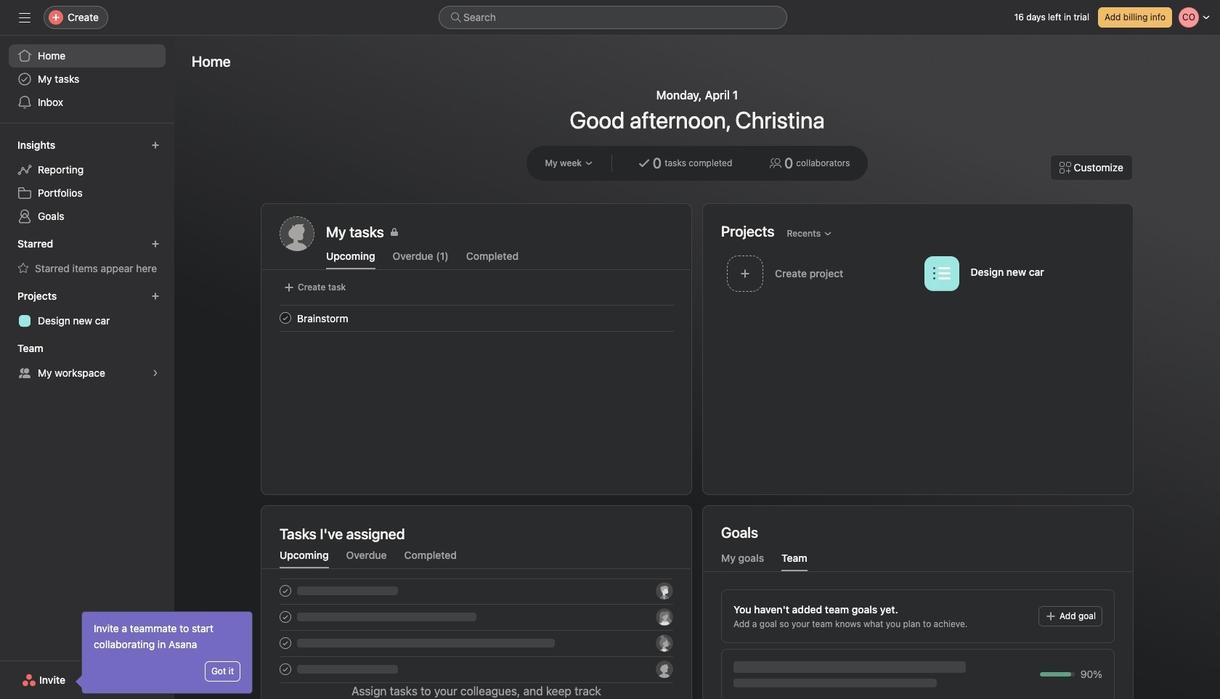 Task type: describe. For each thing, give the bounding box(es) containing it.
add items to starred image
[[151, 240, 160, 248]]

list image
[[933, 265, 950, 282]]

mark complete image
[[277, 309, 294, 327]]

hide sidebar image
[[19, 12, 31, 23]]



Task type: vqa. For each thing, say whether or not it's contained in the screenshot.
Starred element
yes



Task type: locate. For each thing, give the bounding box(es) containing it.
starred element
[[0, 231, 174, 283]]

add profile photo image
[[280, 216, 314, 251]]

0 vertical spatial list item
[[721, 251, 918, 296]]

new project or portfolio image
[[151, 292, 160, 301]]

0 horizontal spatial list item
[[262, 305, 691, 331]]

tooltip
[[78, 612, 252, 694]]

teams element
[[0, 336, 174, 388]]

1 horizontal spatial list item
[[721, 251, 918, 296]]

1 vertical spatial list item
[[262, 305, 691, 331]]

see details, my workspace image
[[151, 369, 160, 378]]

list item
[[721, 251, 918, 296], [262, 305, 691, 331]]

insights element
[[0, 132, 174, 231]]

global element
[[0, 36, 174, 123]]

list box
[[439, 6, 787, 29]]

projects element
[[0, 283, 174, 336]]

Mark complete checkbox
[[277, 309, 294, 327]]

new insights image
[[151, 141, 160, 150]]



